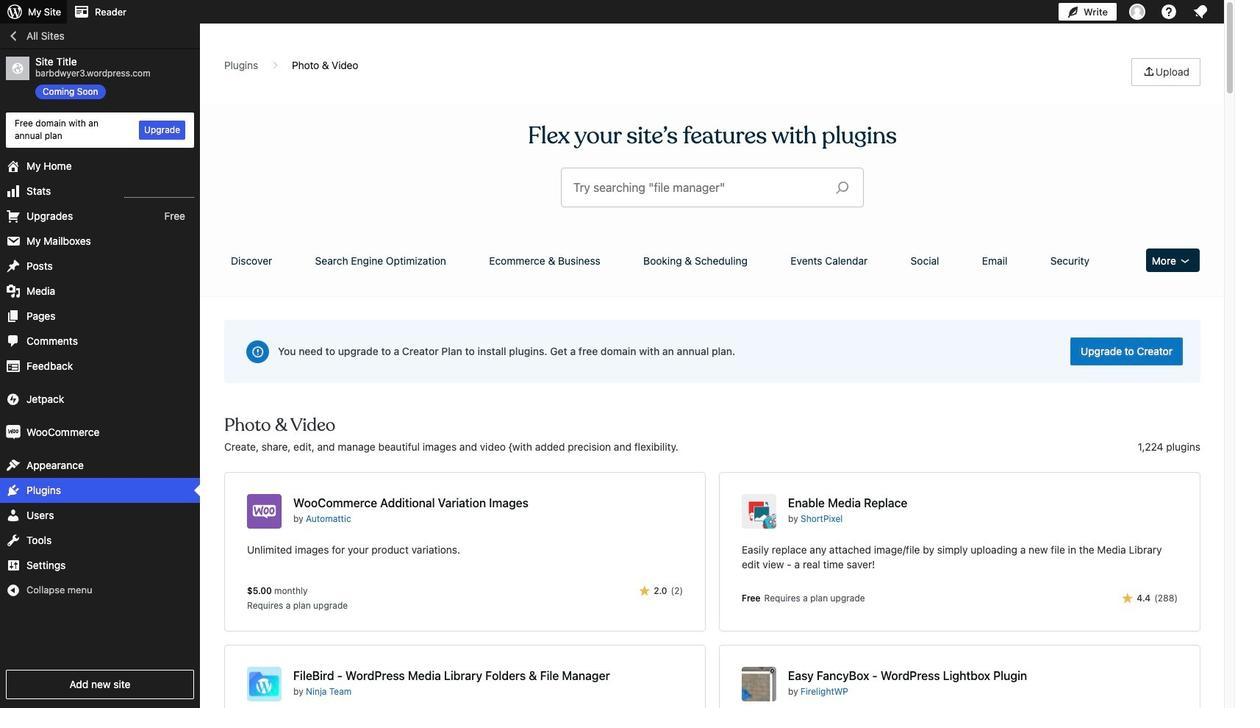 Task type: describe. For each thing, give the bounding box(es) containing it.
2 img image from the top
[[6, 425, 21, 439]]

Search search field
[[574, 168, 824, 207]]

my profile image
[[1130, 4, 1146, 20]]



Task type: vqa. For each thing, say whether or not it's contained in the screenshot.
Highest hourly views 0 IMAGE
yes



Task type: locate. For each thing, give the bounding box(es) containing it.
help image
[[1161, 3, 1178, 21]]

1 vertical spatial img image
[[6, 425, 21, 439]]

img image
[[6, 392, 21, 406], [6, 425, 21, 439]]

None search field
[[562, 168, 863, 207]]

plugin icon image
[[247, 494, 282, 529], [742, 494, 777, 529], [247, 667, 282, 702], [742, 667, 777, 702]]

main content
[[219, 58, 1206, 708]]

0 vertical spatial img image
[[6, 392, 21, 406]]

1 img image from the top
[[6, 392, 21, 406]]

highest hourly views 0 image
[[124, 188, 194, 198]]

manage your notifications image
[[1192, 3, 1210, 21]]



